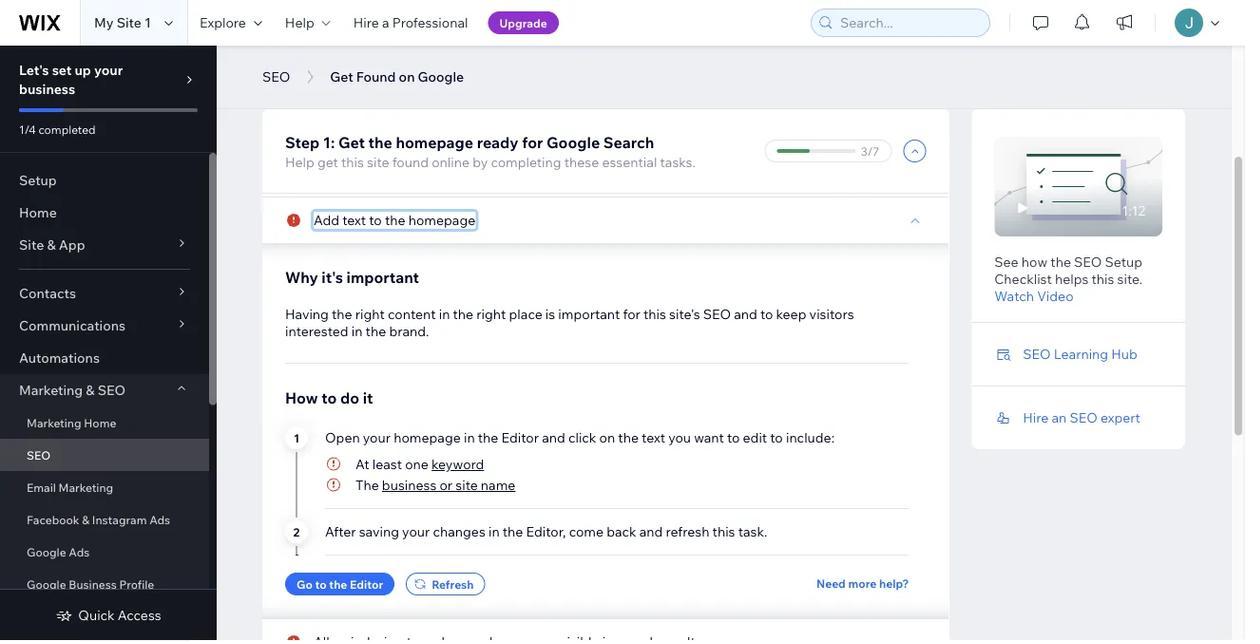Task type: locate. For each thing, give the bounding box(es) containing it.
0 vertical spatial for
[[522, 133, 543, 152]]

editor inside button
[[350, 577, 383, 592]]

1 vertical spatial setup
[[1105, 254, 1142, 270]]

and inside having the right content in the right place is important for this site's seo and to keep visitors interested in the brand.
[[734, 306, 757, 323]]

your up least at the bottom
[[363, 430, 391, 446]]

this left site.
[[1092, 271, 1114, 288]]

hire left a
[[353, 14, 379, 31]]

this
[[341, 154, 364, 171], [1092, 271, 1114, 288], [643, 306, 666, 323], [712, 524, 735, 540]]

the left brand.
[[366, 323, 386, 340]]

your right saving
[[402, 524, 430, 540]]

site right or at the bottom left of page
[[456, 477, 478, 494]]

1 vertical spatial hire
[[1023, 410, 1049, 426]]

1 vertical spatial editor
[[350, 577, 383, 592]]

0 vertical spatial homepage
[[396, 133, 473, 152]]

0 horizontal spatial business
[[19, 81, 75, 97]]

do
[[340, 389, 359, 408]]

google down professional
[[418, 68, 464, 85]]

google up these
[[547, 133, 600, 152]]

visitors
[[809, 306, 854, 323]]

home inside home link
[[19, 204, 57, 221]]

marketing down the marketing & seo
[[27, 416, 81, 430]]

add text to the homepage
[[314, 212, 476, 229]]

1 vertical spatial get
[[338, 133, 365, 152]]

site right my
[[117, 14, 142, 31]]

ads up google business profile
[[69, 545, 90, 559]]

1 horizontal spatial 1
[[294, 431, 299, 445]]

1 horizontal spatial your
[[363, 430, 391, 446]]

1 horizontal spatial editor
[[501, 430, 539, 446]]

and right the back
[[639, 524, 663, 540]]

open your homepage in the editor and click on the text you want to edit to include:
[[325, 430, 835, 446]]

and left "click"
[[542, 430, 565, 446]]

0 vertical spatial &
[[47, 237, 56, 253]]

1 down how
[[294, 431, 299, 445]]

text inside add text to the homepage dropdown button
[[342, 212, 366, 229]]

why it's important
[[285, 268, 419, 287]]

in
[[439, 306, 450, 323], [351, 323, 363, 340], [464, 430, 475, 446], [488, 524, 500, 540]]

help inside step 1: get the homepage ready for google search help get this site found online by completing these essential tasks.
[[285, 154, 314, 171]]

hire for hire a professional
[[353, 14, 379, 31]]

automations
[[19, 350, 100, 366]]

0 vertical spatial and
[[734, 306, 757, 323]]

site
[[367, 154, 389, 171], [456, 477, 478, 494]]

to left keep
[[760, 306, 773, 323]]

the up helps
[[1051, 254, 1071, 270]]

right down why it's important
[[355, 306, 385, 323]]

0 horizontal spatial for
[[522, 133, 543, 152]]

0 horizontal spatial site
[[367, 154, 389, 171]]

hire
[[353, 14, 379, 31], [1023, 410, 1049, 426]]

seo inside the 'marketing & seo' popup button
[[98, 382, 126, 399]]

0 horizontal spatial your
[[94, 62, 123, 78]]

business down "let's"
[[19, 81, 75, 97]]

hire left an
[[1023, 410, 1049, 426]]

& right facebook
[[82, 513, 89, 527]]

0 vertical spatial business
[[19, 81, 75, 97]]

the inside step 1: get the homepage ready for google search help get this site found online by completing these essential tasks.
[[368, 133, 392, 152]]

1 horizontal spatial ads
[[149, 513, 170, 527]]

include:
[[786, 430, 835, 446]]

help up seo button
[[285, 14, 314, 31]]

0 horizontal spatial text
[[342, 212, 366, 229]]

to right go
[[315, 577, 327, 592]]

your
[[94, 62, 123, 78], [363, 430, 391, 446], [402, 524, 430, 540]]

setup link
[[0, 164, 209, 197]]

0 horizontal spatial setup
[[19, 172, 57, 189]]

hire an seo expert link
[[1023, 410, 1140, 426]]

2 vertical spatial marketing
[[59, 480, 113, 495]]

my site 1
[[94, 14, 151, 31]]

add text to the homepage button
[[314, 212, 476, 229]]

add
[[314, 212, 339, 229]]

to left do
[[321, 389, 337, 408]]

this left task.
[[712, 524, 735, 540]]

0 horizontal spatial home
[[19, 204, 57, 221]]

1 vertical spatial ads
[[69, 545, 90, 559]]

1 vertical spatial &
[[86, 382, 95, 399]]

setup down "1/4"
[[19, 172, 57, 189]]

1 horizontal spatial home
[[84, 416, 116, 430]]

1:12
[[1122, 202, 1145, 219]]

this left the site's on the right of page
[[643, 306, 666, 323]]

explore
[[200, 14, 246, 31]]

seo up helps
[[1074, 254, 1102, 270]]

homepage up "online"
[[396, 133, 473, 152]]

right left the place
[[476, 306, 506, 323]]

0 vertical spatial 1
[[145, 14, 151, 31]]

2 horizontal spatial and
[[734, 306, 757, 323]]

google business profile link
[[0, 568, 209, 601]]

home
[[19, 204, 57, 221], [84, 416, 116, 430]]

0 vertical spatial get
[[330, 68, 353, 85]]

setup inside see how the seo setup checklist helps this site. watch video
[[1105, 254, 1142, 270]]

1 vertical spatial on
[[599, 430, 615, 446]]

marketing up facebook & instagram ads on the left bottom of the page
[[59, 480, 113, 495]]

home up the seo link
[[84, 416, 116, 430]]

1 vertical spatial help
[[285, 154, 314, 171]]

1 horizontal spatial and
[[639, 524, 663, 540]]

homepage up at least one keyword
[[394, 430, 461, 446]]

changes
[[433, 524, 485, 540]]

seo up email
[[27, 448, 51, 462]]

ads right instagram
[[149, 513, 170, 527]]

0 horizontal spatial site
[[19, 237, 44, 253]]

1 horizontal spatial business
[[382, 477, 437, 494]]

0 vertical spatial on
[[399, 68, 415, 85]]

1 horizontal spatial for
[[623, 306, 640, 323]]

important
[[346, 268, 419, 287], [558, 306, 620, 323]]

business down one
[[382, 477, 437, 494]]

1/4 completed
[[19, 122, 96, 136]]

the down found at the top left of page
[[385, 212, 405, 229]]

& for marketing
[[86, 382, 95, 399]]

quick access button
[[55, 607, 161, 624]]

at least one keyword
[[355, 456, 484, 473]]

go
[[297, 577, 313, 592]]

marketing inside email marketing link
[[59, 480, 113, 495]]

1 vertical spatial important
[[558, 306, 620, 323]]

1 horizontal spatial important
[[558, 306, 620, 323]]

google
[[418, 68, 464, 85], [547, 133, 600, 152], [27, 545, 66, 559], [27, 577, 66, 592]]

0 vertical spatial home
[[19, 204, 57, 221]]

homepage inside step 1: get the homepage ready for google search help get this site found online by completing these essential tasks.
[[396, 133, 473, 152]]

for left the site's on the right of page
[[623, 306, 640, 323]]

seo right the site's on the right of page
[[703, 306, 731, 323]]

1 horizontal spatial right
[[476, 306, 506, 323]]

a
[[382, 14, 389, 31]]

text left you
[[642, 430, 665, 446]]

0 vertical spatial site
[[367, 154, 389, 171]]

text right add
[[342, 212, 366, 229]]

1 vertical spatial homepage
[[408, 212, 476, 229]]

on right found on the top of the page
[[399, 68, 415, 85]]

1:12 button
[[994, 137, 1162, 237]]

marketing home link
[[0, 407, 209, 439]]

0 vertical spatial text
[[342, 212, 366, 229]]

2 vertical spatial your
[[402, 524, 430, 540]]

homepage inside dropdown button
[[408, 212, 476, 229]]

and left keep
[[734, 306, 757, 323]]

&
[[47, 237, 56, 253], [86, 382, 95, 399], [82, 513, 89, 527]]

refresh
[[432, 577, 474, 592]]

0 horizontal spatial hire
[[353, 14, 379, 31]]

1 horizontal spatial setup
[[1105, 254, 1142, 270]]

1 vertical spatial 1
[[294, 431, 299, 445]]

seo down automations link
[[98, 382, 126, 399]]

1 vertical spatial for
[[623, 306, 640, 323]]

homepage for to
[[408, 212, 476, 229]]

setup up site.
[[1105, 254, 1142, 270]]

1 vertical spatial home
[[84, 416, 116, 430]]

2 vertical spatial and
[[639, 524, 663, 540]]

marketing inside the 'marketing & seo' popup button
[[19, 382, 83, 399]]

get found on google
[[330, 68, 464, 85]]

for up completing
[[522, 133, 543, 152]]

1/4
[[19, 122, 36, 136]]

& left the app
[[47, 237, 56, 253]]

homepage down "online"
[[408, 212, 476, 229]]

& inside dropdown button
[[47, 237, 56, 253]]

0 vertical spatial your
[[94, 62, 123, 78]]

is
[[545, 306, 555, 323]]

0 vertical spatial help
[[285, 14, 314, 31]]

help
[[285, 14, 314, 31], [285, 154, 314, 171]]

1 vertical spatial site
[[19, 237, 44, 253]]

& down automations link
[[86, 382, 95, 399]]

1 horizontal spatial site
[[456, 477, 478, 494]]

come
[[569, 524, 604, 540]]

by
[[473, 154, 488, 171]]

help button
[[274, 0, 342, 46]]

0 horizontal spatial editor
[[350, 577, 383, 592]]

1 vertical spatial business
[[382, 477, 437, 494]]

2 vertical spatial &
[[82, 513, 89, 527]]

on
[[399, 68, 415, 85], [599, 430, 615, 446]]

1 vertical spatial text
[[642, 430, 665, 446]]

get right 1:
[[338, 133, 365, 152]]

2 vertical spatial homepage
[[394, 430, 461, 446]]

0 horizontal spatial on
[[399, 68, 415, 85]]

2 right from the left
[[476, 306, 506, 323]]

to right add
[[369, 212, 382, 229]]

marketing for marketing & seo
[[19, 382, 83, 399]]

1 horizontal spatial site
[[117, 14, 142, 31]]

seo inside see how the seo setup checklist helps this site. watch video
[[1074, 254, 1102, 270]]

marketing home
[[27, 416, 116, 430]]

this inside step 1: get the homepage ready for google search help get this site found online by completing these essential tasks.
[[341, 154, 364, 171]]

0 vertical spatial setup
[[19, 172, 57, 189]]

ready
[[477, 133, 519, 152]]

marketing
[[19, 382, 83, 399], [27, 416, 81, 430], [59, 480, 113, 495]]

business
[[19, 81, 75, 97], [382, 477, 437, 494]]

hire for hire an seo expert
[[1023, 410, 1049, 426]]

email marketing
[[27, 480, 113, 495]]

seo down help button
[[262, 68, 290, 85]]

the up found at the top left of page
[[368, 133, 392, 152]]

editor
[[501, 430, 539, 446], [350, 577, 383, 592]]

site
[[117, 14, 142, 31], [19, 237, 44, 253]]

found
[[356, 68, 396, 85]]

to inside having the right content in the right place is important for this site's seo and to keep visitors interested in the brand.
[[760, 306, 773, 323]]

0 vertical spatial important
[[346, 268, 419, 287]]

seo right an
[[1070, 410, 1098, 426]]

help down step
[[285, 154, 314, 171]]

0 horizontal spatial right
[[355, 306, 385, 323]]

hire an seo expert
[[1023, 410, 1140, 426]]

google down facebook
[[27, 545, 66, 559]]

help inside button
[[285, 14, 314, 31]]

this right the get
[[341, 154, 364, 171]]

your inside let's set up your business
[[94, 62, 123, 78]]

1 right my
[[145, 14, 151, 31]]

name
[[481, 477, 516, 494]]

& inside popup button
[[86, 382, 95, 399]]

site left found at the top left of page
[[367, 154, 389, 171]]

step 1: get the homepage ready for google search heading
[[285, 131, 696, 154]]

1 vertical spatial your
[[363, 430, 391, 446]]

3/7
[[861, 144, 879, 158]]

in right the changes
[[488, 524, 500, 540]]

0 vertical spatial hire
[[353, 14, 379, 31]]

automations link
[[0, 342, 209, 374]]

important up content
[[346, 268, 419, 287]]

& for site
[[47, 237, 56, 253]]

1 vertical spatial marketing
[[27, 416, 81, 430]]

editor up name
[[501, 430, 539, 446]]

home link
[[0, 197, 209, 229]]

need more help? link
[[816, 577, 909, 591]]

0 vertical spatial marketing
[[19, 382, 83, 399]]

want
[[694, 430, 724, 446]]

important right is
[[558, 306, 620, 323]]

google down google ads
[[27, 577, 66, 592]]

site left the app
[[19, 237, 44, 253]]

facebook & instagram ads link
[[0, 504, 209, 536]]

homepage
[[396, 133, 473, 152], [408, 212, 476, 229], [394, 430, 461, 446]]

1 vertical spatial and
[[542, 430, 565, 446]]

on right "click"
[[599, 430, 615, 446]]

1 horizontal spatial hire
[[1023, 410, 1049, 426]]

quick access
[[78, 607, 161, 624]]

site inside step 1: get the homepage ready for google search help get this site found online by completing these essential tasks.
[[367, 154, 389, 171]]

marketing inside marketing home link
[[27, 416, 81, 430]]

let's
[[19, 62, 49, 78]]

this inside having the right content in the right place is important for this site's seo and to keep visitors interested in the brand.
[[643, 306, 666, 323]]

these
[[564, 154, 599, 171]]

brand.
[[389, 323, 429, 340]]

get
[[317, 154, 338, 171]]

your right up at the top of page
[[94, 62, 123, 78]]

seo
[[262, 68, 290, 85], [1074, 254, 1102, 270], [703, 306, 731, 323], [1023, 346, 1051, 363], [98, 382, 126, 399], [1070, 410, 1098, 426], [27, 448, 51, 462]]

& for facebook
[[82, 513, 89, 527]]

marketing down automations on the left
[[19, 382, 83, 399]]

helps
[[1055, 271, 1089, 288]]

home up site & app
[[19, 204, 57, 221]]

1 horizontal spatial on
[[599, 430, 615, 446]]

editor down saving
[[350, 577, 383, 592]]

get left found on the top of the page
[[330, 68, 353, 85]]

right
[[355, 306, 385, 323], [476, 306, 506, 323]]

need more help?
[[816, 577, 909, 591]]

go to the editor
[[297, 577, 383, 592]]

the up interested
[[332, 306, 352, 323]]

this for place
[[643, 306, 666, 323]]

edit
[[743, 430, 767, 446]]

the right go
[[329, 577, 347, 592]]

up
[[75, 62, 91, 78]]

0 horizontal spatial 1
[[145, 14, 151, 31]]

0 vertical spatial ads
[[149, 513, 170, 527]]



Task type: describe. For each thing, give the bounding box(es) containing it.
the
[[355, 477, 379, 494]]

the inside button
[[329, 577, 347, 592]]

my
[[94, 14, 114, 31]]

google inside button
[[418, 68, 464, 85]]

least
[[372, 456, 402, 473]]

site & app
[[19, 237, 85, 253]]

0 vertical spatial editor
[[501, 430, 539, 446]]

for inside having the right content in the right place is important for this site's seo and to keep visitors interested in the brand.
[[623, 306, 640, 323]]

the right content
[[453, 306, 474, 323]]

having
[[285, 306, 329, 323]]

to inside dropdown button
[[369, 212, 382, 229]]

marketing for marketing home
[[27, 416, 81, 430]]

site.
[[1117, 271, 1143, 288]]

checklist
[[994, 271, 1052, 288]]

important inside having the right content in the right place is important for this site's seo and to keep visitors interested in the brand.
[[558, 306, 620, 323]]

or
[[440, 477, 453, 494]]

content
[[388, 306, 436, 323]]

this inside see how the seo setup checklist helps this site. watch video
[[1092, 271, 1114, 288]]

tasks.
[[660, 154, 696, 171]]

watch video link
[[994, 288, 1074, 305]]

for inside step 1: get the homepage ready for google search help get this site found online by completing these essential tasks.
[[522, 133, 543, 152]]

keyword
[[432, 456, 484, 473]]

setup inside sidebar element
[[19, 172, 57, 189]]

1 horizontal spatial text
[[642, 430, 665, 446]]

an
[[1052, 410, 1067, 426]]

see
[[994, 254, 1019, 270]]

this for google
[[341, 154, 364, 171]]

you
[[668, 430, 691, 446]]

google inside step 1: get the homepage ready for google search help get this site found online by completing these essential tasks.
[[547, 133, 600, 152]]

the left editor,
[[503, 524, 523, 540]]

search
[[603, 133, 654, 152]]

email marketing link
[[0, 471, 209, 504]]

this for come
[[712, 524, 735, 540]]

essential
[[602, 154, 657, 171]]

to right edit
[[770, 430, 783, 446]]

quick
[[78, 607, 115, 624]]

hub
[[1111, 346, 1138, 363]]

open
[[325, 430, 360, 446]]

place
[[509, 306, 542, 323]]

the up keyword
[[478, 430, 498, 446]]

task.
[[738, 524, 767, 540]]

1 vertical spatial site
[[456, 477, 478, 494]]

watch
[[994, 288, 1034, 305]]

communications button
[[0, 310, 209, 342]]

after
[[325, 524, 356, 540]]

seo link
[[0, 439, 209, 471]]

Search... field
[[835, 10, 984, 36]]

communications
[[19, 317, 126, 334]]

contacts button
[[0, 278, 209, 310]]

in up keyword
[[464, 430, 475, 446]]

refresh
[[666, 524, 709, 540]]

0 horizontal spatial important
[[346, 268, 419, 287]]

seo learning hub
[[1023, 346, 1138, 363]]

upgrade button
[[488, 11, 559, 34]]

2
[[293, 525, 300, 539]]

completing
[[491, 154, 561, 171]]

the inside see how the seo setup checklist helps this site. watch video
[[1051, 254, 1071, 270]]

seo left learning
[[1023, 346, 1051, 363]]

business inside let's set up your business
[[19, 81, 75, 97]]

app
[[59, 237, 85, 253]]

hire a professional
[[353, 14, 468, 31]]

the inside dropdown button
[[385, 212, 405, 229]]

0 horizontal spatial and
[[542, 430, 565, 446]]

it
[[363, 389, 373, 408]]

set
[[52, 62, 72, 78]]

the right "click"
[[618, 430, 639, 446]]

step
[[285, 133, 320, 152]]

to inside button
[[315, 577, 327, 592]]

business or site name link
[[382, 477, 516, 494]]

more
[[848, 577, 877, 591]]

get inside step 1: get the homepage ready for google search help get this site found online by completing these essential tasks.
[[338, 133, 365, 152]]

on inside button
[[399, 68, 415, 85]]

how
[[1022, 254, 1048, 270]]

step 1: get the homepage ready for google search help get this site found online by completing these essential tasks.
[[285, 133, 696, 171]]

site's
[[669, 306, 700, 323]]

access
[[118, 607, 161, 624]]

1 right from the left
[[355, 306, 385, 323]]

contacts
[[19, 285, 76, 302]]

site inside dropdown button
[[19, 237, 44, 253]]

marketing & seo
[[19, 382, 126, 399]]

click
[[568, 430, 596, 446]]

having the right content in the right place is important for this site's seo and to keep visitors interested in the brand.
[[285, 306, 854, 340]]

see how the seo setup checklist helps this site. watch video
[[994, 254, 1143, 305]]

email
[[27, 480, 56, 495]]

why
[[285, 268, 318, 287]]

the business or site name
[[355, 477, 516, 494]]

at
[[355, 456, 369, 473]]

interested
[[285, 323, 348, 340]]

2 horizontal spatial your
[[402, 524, 430, 540]]

get inside button
[[330, 68, 353, 85]]

editor,
[[526, 524, 566, 540]]

instagram
[[92, 513, 147, 527]]

professional
[[392, 14, 468, 31]]

facebook
[[27, 513, 79, 527]]

seo inside having the right content in the right place is important for this site's seo and to keep visitors interested in the brand.
[[703, 306, 731, 323]]

how
[[285, 389, 318, 408]]

hire a professional link
[[342, 0, 480, 46]]

seo learning hub link
[[1023, 346, 1138, 363]]

keyword link
[[432, 456, 484, 473]]

let's set up your business
[[19, 62, 123, 97]]

online
[[432, 154, 470, 171]]

learning
[[1054, 346, 1108, 363]]

0 horizontal spatial ads
[[69, 545, 90, 559]]

google ads
[[27, 545, 90, 559]]

how to do it
[[285, 389, 373, 408]]

in right content
[[439, 306, 450, 323]]

get found on google button
[[321, 63, 473, 91]]

sidebar element
[[0, 46, 217, 642]]

expert
[[1101, 410, 1140, 426]]

one
[[405, 456, 429, 473]]

business
[[69, 577, 117, 592]]

back
[[607, 524, 636, 540]]

in right interested
[[351, 323, 363, 340]]

seo inside seo button
[[262, 68, 290, 85]]

profile
[[119, 577, 154, 592]]

home inside marketing home link
[[84, 416, 116, 430]]

google ads link
[[0, 536, 209, 568]]

seo button
[[253, 63, 300, 91]]

to left edit
[[727, 430, 740, 446]]

homepage for get
[[396, 133, 473, 152]]

0 vertical spatial site
[[117, 14, 142, 31]]

after saving your changes in the editor, come back and refresh this task.
[[325, 524, 767, 540]]



Task type: vqa. For each thing, say whether or not it's contained in the screenshot.
Hire corresponding to Hire an SEO expert
yes



